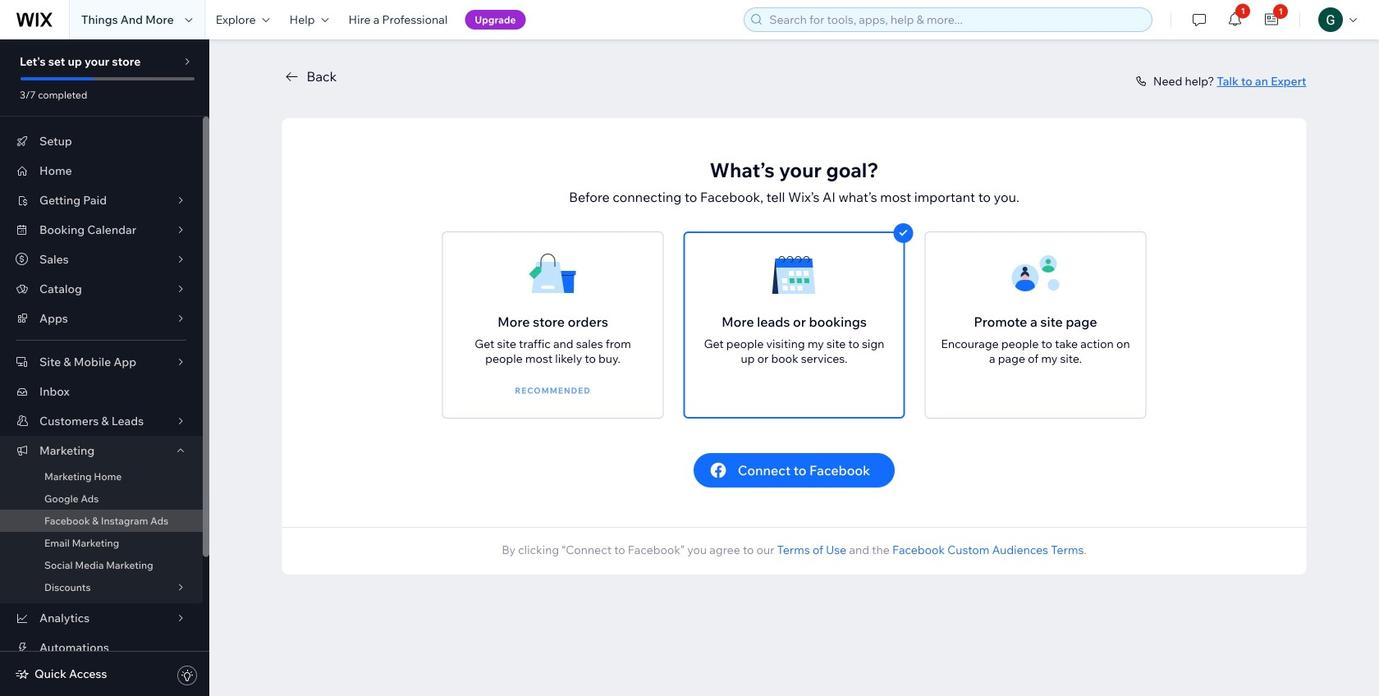 Task type: locate. For each thing, give the bounding box(es) containing it.
Search for tools, apps, help & more... field
[[764, 8, 1147, 31]]

2 horizontal spatial ad goal image
[[1011, 250, 1060, 299]]

sidebar element
[[0, 39, 209, 696]]

ad goal image
[[528, 250, 577, 299], [770, 250, 819, 299], [1011, 250, 1060, 299]]

0 horizontal spatial ad goal image
[[528, 250, 577, 299]]

1 horizontal spatial ad goal image
[[770, 250, 819, 299]]



Task type: vqa. For each thing, say whether or not it's contained in the screenshot.
2nd ad goal Image from left
yes



Task type: describe. For each thing, give the bounding box(es) containing it.
1 ad goal image from the left
[[528, 250, 577, 299]]

3 ad goal image from the left
[[1011, 250, 1060, 299]]

2 ad goal image from the left
[[770, 250, 819, 299]]



